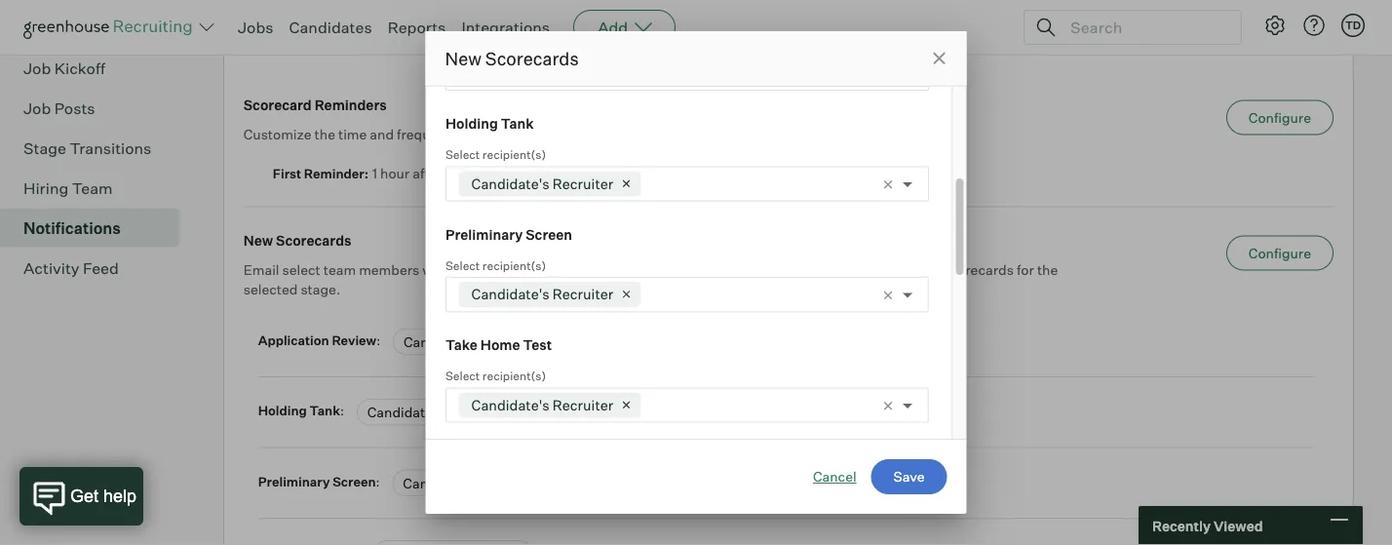 Task type: locate. For each thing, give the bounding box(es) containing it.
1 vertical spatial new
[[244, 232, 273, 249]]

tank for holding tank
[[501, 115, 534, 132]]

2 vertical spatial select recipient(s)
[[445, 369, 546, 383]]

2 vertical spatial select
[[445, 369, 480, 383]]

0 vertical spatial recipient(s)
[[482, 147, 546, 162]]

1 vertical spatial screen
[[333, 474, 376, 489]]

2 recipient(s) from the top
[[482, 258, 546, 273]]

to
[[682, 126, 695, 143]]

recipient(s) for home
[[482, 369, 546, 383]]

configure button
[[1227, 100, 1334, 135], [1227, 236, 1334, 271]]

job left 'info'
[[23, 18, 51, 38]]

holding up interview
[[445, 115, 498, 132]]

notifications link
[[23, 216, 172, 240]]

and right 'time'
[[370, 126, 394, 143]]

2 vertical spatial job
[[23, 98, 51, 118]]

new scorecards down integrations link
[[445, 47, 579, 69]]

screen up is
[[525, 226, 572, 243]]

0 vertical spatial holding
[[445, 115, 498, 132]]

1 horizontal spatial a
[[679, 261, 686, 278]]

1 vertical spatial tank
[[310, 403, 340, 419]]

0 horizontal spatial scorecards
[[276, 232, 352, 249]]

preliminary down holding tank :
[[258, 474, 330, 489]]

0 horizontal spatial screen
[[333, 474, 376, 489]]

the
[[315, 126, 335, 143], [1038, 261, 1058, 278]]

configure button for customize the time and frequency that scorecard reminders are sent to interviewers.
[[1227, 100, 1334, 135]]

screen down holding tank :
[[333, 474, 376, 489]]

:
[[364, 166, 369, 181], [377, 332, 381, 348], [340, 403, 344, 419], [376, 474, 380, 489]]

select for take
[[445, 369, 480, 383]]

select
[[445, 147, 480, 162], [445, 258, 480, 273], [445, 369, 480, 383]]

reminders
[[560, 126, 625, 143]]

1 vertical spatial scorecard
[[500, 261, 563, 278]]

and
[[370, 126, 394, 143], [836, 261, 860, 278]]

of
[[752, 261, 765, 278]]

a
[[460, 261, 468, 278], [679, 261, 686, 278]]

for
[[1017, 261, 1035, 278]]

frequency
[[397, 126, 461, 143]]

0 vertical spatial select recipient(s)
[[445, 147, 546, 162]]

configure
[[1249, 109, 1312, 126], [1249, 245, 1312, 262]]

a left new
[[460, 261, 468, 278]]

application review :
[[258, 332, 383, 348]]

new down integrations link
[[445, 47, 482, 69]]

1 vertical spatial recipient(s)
[[482, 258, 546, 273]]

2 configure button from the top
[[1227, 236, 1334, 271]]

scorecards
[[943, 261, 1014, 278]]

new scorecards
[[445, 47, 579, 69], [244, 232, 352, 249]]

holding for holding tank
[[445, 115, 498, 132]]

customize the time and frequency that scorecard reminders are sent to interviewers.
[[244, 126, 781, 143]]

preliminary up new
[[445, 226, 523, 243]]

1 horizontal spatial screen
[[525, 226, 572, 243]]

new
[[470, 261, 497, 278]]

1 configure from the top
[[1249, 109, 1312, 126]]

screen inside new scorecards dialog
[[525, 226, 572, 243]]

hiring team link
[[23, 176, 172, 200]]

0 vertical spatial new
[[445, 47, 482, 69]]

0 horizontal spatial preliminary
[[258, 474, 330, 489]]

select recipient(s) for take
[[445, 369, 546, 383]]

1 configure button from the top
[[1227, 100, 1334, 135]]

3 select recipient(s) from the top
[[445, 369, 546, 383]]

0 horizontal spatial tank
[[310, 403, 340, 419]]

tank
[[501, 115, 534, 132], [310, 403, 340, 419]]

email
[[244, 261, 279, 278]]

tank inside new scorecards dialog
[[501, 115, 534, 132]]

0 horizontal spatial submitted
[[580, 261, 646, 278]]

stage transitions link
[[23, 136, 172, 160]]

holding for holding tank :
[[258, 403, 307, 419]]

scorecards down integrations link
[[486, 47, 579, 69]]

3 select from the top
[[445, 369, 480, 383]]

outstanding
[[863, 261, 940, 278]]

0 vertical spatial scorecard
[[247, 31, 341, 55]]

Search text field
[[1066, 13, 1224, 41]]

select recipient(s) down preliminary screen
[[445, 258, 546, 273]]

a right with
[[679, 261, 686, 278]]

2 job from the top
[[23, 58, 51, 78]]

0 vertical spatial the
[[315, 126, 335, 143]]

select for holding
[[445, 147, 480, 162]]

select recipient(s) for preliminary
[[445, 258, 546, 273]]

1 horizontal spatial submitted
[[768, 261, 833, 278]]

scorecard right that in the left top of the page
[[493, 126, 557, 143]]

candidates
[[289, 18, 372, 37]]

job info link
[[23, 16, 172, 40]]

3 job from the top
[[23, 98, 51, 118]]

0 horizontal spatial holding
[[258, 403, 307, 419]]

submitted right is
[[580, 261, 646, 278]]

select recipient(s)
[[445, 147, 546, 162], [445, 258, 546, 273], [445, 369, 546, 383]]

activity feed link
[[23, 256, 172, 280]]

1 horizontal spatial scorecards
[[486, 47, 579, 69]]

scorecards inside dialog
[[486, 47, 579, 69]]

recipient(s) down the customize the time and frequency that scorecard reminders are sent to interviewers.
[[482, 147, 546, 162]]

1 job from the top
[[23, 18, 51, 38]]

recipient(s) down home
[[482, 369, 546, 383]]

after
[[413, 165, 443, 182]]

scorecard left is
[[500, 261, 563, 278]]

recipient(s) for screen
[[482, 258, 546, 273]]

holding down application
[[258, 403, 307, 419]]

1 vertical spatial job
[[23, 58, 51, 78]]

select for preliminary
[[445, 258, 480, 273]]

submitted
[[580, 261, 646, 278], [768, 261, 833, 278]]

0 vertical spatial tank
[[501, 115, 534, 132]]

1 submitted from the left
[[580, 261, 646, 278]]

1 vertical spatial the
[[1038, 261, 1058, 278]]

job left posts
[[23, 98, 51, 118]]

holding inside new scorecards dialog
[[445, 115, 498, 132]]

scorecards up select
[[276, 232, 352, 249]]

notifications
[[346, 31, 462, 55], [23, 218, 121, 238]]

0 vertical spatial screen
[[525, 226, 572, 243]]

1 vertical spatial scorecards
[[276, 232, 352, 249]]

: inside first reminder : 1 hour after interview
[[364, 166, 369, 181]]

with
[[648, 261, 676, 278]]

1 vertical spatial new scorecards
[[244, 232, 352, 249]]

1 horizontal spatial holding
[[445, 115, 498, 132]]

0 horizontal spatial new
[[244, 232, 273, 249]]

1 select from the top
[[445, 147, 480, 162]]

1 vertical spatial preliminary
[[258, 474, 330, 489]]

1 horizontal spatial preliminary
[[445, 226, 523, 243]]

hiring team
[[23, 178, 113, 198]]

selected
[[244, 281, 298, 298]]

1 vertical spatial configure
[[1249, 245, 1312, 262]]

holding tank :
[[258, 403, 347, 419]]

scorecard
[[247, 31, 341, 55], [244, 96, 312, 113]]

activity
[[23, 258, 80, 278]]

greenhouse recruiting image
[[23, 16, 199, 39]]

0 vertical spatial scorecards
[[486, 47, 579, 69]]

1 select recipient(s) from the top
[[445, 147, 546, 162]]

1 horizontal spatial notifications
[[346, 31, 462, 55]]

1 recipient(s) from the top
[[482, 147, 546, 162]]

0 vertical spatial new scorecards
[[445, 47, 579, 69]]

job inside job info link
[[23, 18, 51, 38]]

2 a from the left
[[679, 261, 686, 278]]

candidate's
[[471, 175, 549, 192], [471, 285, 549, 303], [404, 333, 480, 350], [471, 396, 549, 414], [367, 404, 444, 421], [403, 475, 479, 492]]

that
[[464, 126, 490, 143]]

0 vertical spatial select
[[445, 147, 480, 162]]

job inside job posts link
[[23, 98, 51, 118]]

job for job info
[[23, 18, 51, 38]]

holding tank
[[445, 115, 534, 132]]

save
[[894, 468, 925, 485]]

configure image
[[1264, 14, 1287, 37]]

1 horizontal spatial tank
[[501, 115, 534, 132]]

1 vertical spatial and
[[836, 261, 860, 278]]

recipient(s)
[[482, 147, 546, 162], [482, 258, 546, 273], [482, 369, 546, 383]]

1 vertical spatial scorecard
[[244, 96, 312, 113]]

1 horizontal spatial new
[[445, 47, 482, 69]]

new up the email
[[244, 232, 273, 249]]

0 horizontal spatial the
[[315, 126, 335, 143]]

1 vertical spatial configure button
[[1227, 236, 1334, 271]]

0 vertical spatial job
[[23, 18, 51, 38]]

take home test
[[445, 336, 552, 354]]

jobs
[[238, 18, 274, 37]]

test
[[523, 336, 552, 354]]

preliminary screen :
[[258, 474, 383, 489]]

select down take
[[445, 369, 480, 383]]

job
[[23, 18, 51, 38], [23, 58, 51, 78], [23, 98, 51, 118]]

scorecards
[[486, 47, 579, 69], [276, 232, 352, 249]]

preliminary
[[445, 226, 523, 243], [258, 474, 330, 489]]

2 select from the top
[[445, 258, 480, 273]]

members
[[359, 261, 420, 278]]

0 vertical spatial configure button
[[1227, 100, 1334, 135]]

screen
[[525, 226, 572, 243], [333, 474, 376, 489]]

1 vertical spatial select recipient(s)
[[445, 258, 546, 273]]

new scorecards up select
[[244, 232, 352, 249]]

scorecard notifications
[[247, 31, 462, 55]]

select down preliminary screen
[[445, 258, 480, 273]]

select up interview
[[445, 147, 480, 162]]

tank down application review :
[[310, 403, 340, 419]]

the left 'time'
[[315, 126, 335, 143]]

2 configure from the top
[[1249, 245, 1312, 262]]

add button
[[574, 10, 676, 45]]

1 vertical spatial holding
[[258, 403, 307, 419]]

holding
[[445, 115, 498, 132], [258, 403, 307, 419]]

1 horizontal spatial new scorecards
[[445, 47, 579, 69]]

when
[[423, 261, 457, 278]]

2 select recipient(s) from the top
[[445, 258, 546, 273]]

jobs link
[[238, 18, 274, 37]]

configure button for email select team members when a new scorecard is submitted with a summary of submitted and outstanding scorecards for the selected stage.
[[1227, 236, 1334, 271]]

: for application review :
[[377, 332, 381, 348]]

1 a from the left
[[460, 261, 468, 278]]

1 horizontal spatial the
[[1038, 261, 1058, 278]]

0 vertical spatial and
[[370, 126, 394, 143]]

0 vertical spatial preliminary
[[445, 226, 523, 243]]

0 horizontal spatial a
[[460, 261, 468, 278]]

preliminary inside new scorecards dialog
[[445, 226, 523, 243]]

the right for
[[1038, 261, 1058, 278]]

cancel link
[[813, 467, 857, 487]]

select recipient(s) down take home test
[[445, 369, 546, 383]]

3 recipient(s) from the top
[[482, 369, 546, 383]]

select recipient(s) down the customize the time and frequency that scorecard reminders are sent to interviewers.
[[445, 147, 546, 162]]

recipient(s) down preliminary screen
[[482, 258, 546, 273]]

preliminary for preliminary screen
[[445, 226, 523, 243]]

1 vertical spatial select
[[445, 258, 480, 273]]

new
[[445, 47, 482, 69], [244, 232, 273, 249]]

tank right that in the left top of the page
[[501, 115, 534, 132]]

job posts
[[23, 98, 95, 118]]

submitted right of
[[768, 261, 833, 278]]

scorecard for scorecard notifications
[[247, 31, 341, 55]]

job left kickoff
[[23, 58, 51, 78]]

and left outstanding
[[836, 261, 860, 278]]

0 vertical spatial configure
[[1249, 109, 1312, 126]]

0 horizontal spatial notifications
[[23, 218, 121, 238]]

1 horizontal spatial and
[[836, 261, 860, 278]]

2 vertical spatial recipient(s)
[[482, 369, 546, 383]]



Task type: vqa. For each thing, say whether or not it's contained in the screenshot.
top the
yes



Task type: describe. For each thing, give the bounding box(es) containing it.
scorecard reminders
[[244, 96, 387, 113]]

interview
[[445, 165, 504, 182]]

kickoff
[[54, 58, 105, 78]]

reminders
[[315, 96, 387, 113]]

feed
[[83, 258, 119, 278]]

new scorecards dialog
[[426, 3, 967, 545]]

recently
[[1153, 517, 1211, 534]]

summary
[[689, 261, 749, 278]]

stage
[[23, 138, 66, 158]]

preliminary for preliminary screen :
[[258, 474, 330, 489]]

time
[[338, 126, 367, 143]]

new scorecards inside dialog
[[445, 47, 579, 69]]

0 horizontal spatial new scorecards
[[244, 232, 352, 249]]

transitions
[[70, 138, 152, 158]]

application
[[258, 332, 329, 348]]

td button
[[1342, 14, 1365, 37]]

save button
[[872, 459, 948, 494]]

1
[[372, 165, 377, 182]]

stage.
[[301, 281, 341, 298]]

2 submitted from the left
[[768, 261, 833, 278]]

integrations
[[462, 18, 550, 37]]

sent
[[651, 126, 679, 143]]

integrations link
[[462, 18, 550, 37]]

reports
[[388, 18, 446, 37]]

reminder
[[304, 166, 364, 181]]

recipient(s) for tank
[[482, 147, 546, 162]]

team
[[72, 178, 113, 198]]

customize
[[244, 126, 312, 143]]

review
[[332, 332, 377, 348]]

take
[[445, 336, 477, 354]]

job for job posts
[[23, 98, 51, 118]]

viewed
[[1214, 517, 1264, 534]]

interviewers.
[[698, 126, 781, 143]]

select recipient(s) for holding
[[445, 147, 546, 162]]

team
[[324, 261, 356, 278]]

scorecard inside email select team members when a new scorecard is submitted with a summary of submitted and outstanding scorecards for the selected stage.
[[500, 261, 563, 278]]

job posts link
[[23, 96, 172, 120]]

1 vertical spatial notifications
[[23, 218, 121, 238]]

job for job kickoff
[[23, 58, 51, 78]]

job kickoff link
[[23, 56, 172, 80]]

tank for holding tank :
[[310, 403, 340, 419]]

stage transitions
[[23, 138, 152, 158]]

0 vertical spatial notifications
[[346, 31, 462, 55]]

email select team members when a new scorecard is submitted with a summary of submitted and outstanding scorecards for the selected stage.
[[244, 261, 1058, 298]]

select
[[282, 261, 321, 278]]

: for holding tank :
[[340, 403, 344, 419]]

screen for preliminary screen
[[525, 226, 572, 243]]

configure for customize the time and frequency that scorecard reminders are sent to interviewers.
[[1249, 109, 1312, 126]]

candidates link
[[289, 18, 372, 37]]

first
[[273, 166, 301, 181]]

preliminary screen
[[445, 226, 572, 243]]

scorecard for scorecard reminders
[[244, 96, 312, 113]]

job info
[[23, 18, 82, 38]]

and inside email select team members when a new scorecard is submitted with a summary of submitted and outstanding scorecards for the selected stage.
[[836, 261, 860, 278]]

the inside email select team members when a new scorecard is submitted with a summary of submitted and outstanding scorecards for the selected stage.
[[1038, 261, 1058, 278]]

td
[[1346, 19, 1362, 32]]

: for preliminary screen :
[[376, 474, 380, 489]]

activity feed
[[23, 258, 119, 278]]

first reminder : 1 hour after interview
[[273, 165, 504, 182]]

hour
[[380, 165, 410, 182]]

home
[[480, 336, 520, 354]]

screen for preliminary screen :
[[333, 474, 376, 489]]

hiring
[[23, 178, 69, 198]]

is
[[566, 261, 577, 278]]

cancel
[[813, 468, 857, 485]]

add
[[598, 18, 628, 37]]

info
[[54, 18, 82, 38]]

new inside dialog
[[445, 47, 482, 69]]

td button
[[1338, 10, 1369, 41]]

: for first reminder : 1 hour after interview
[[364, 166, 369, 181]]

are
[[628, 126, 648, 143]]

0 horizontal spatial and
[[370, 126, 394, 143]]

configure for email select team members when a new scorecard is submitted with a summary of submitted and outstanding scorecards for the selected stage.
[[1249, 245, 1312, 262]]

recently viewed
[[1153, 517, 1264, 534]]

posts
[[54, 98, 95, 118]]

job kickoff
[[23, 58, 105, 78]]

0 vertical spatial scorecard
[[493, 126, 557, 143]]

reports link
[[388, 18, 446, 37]]



